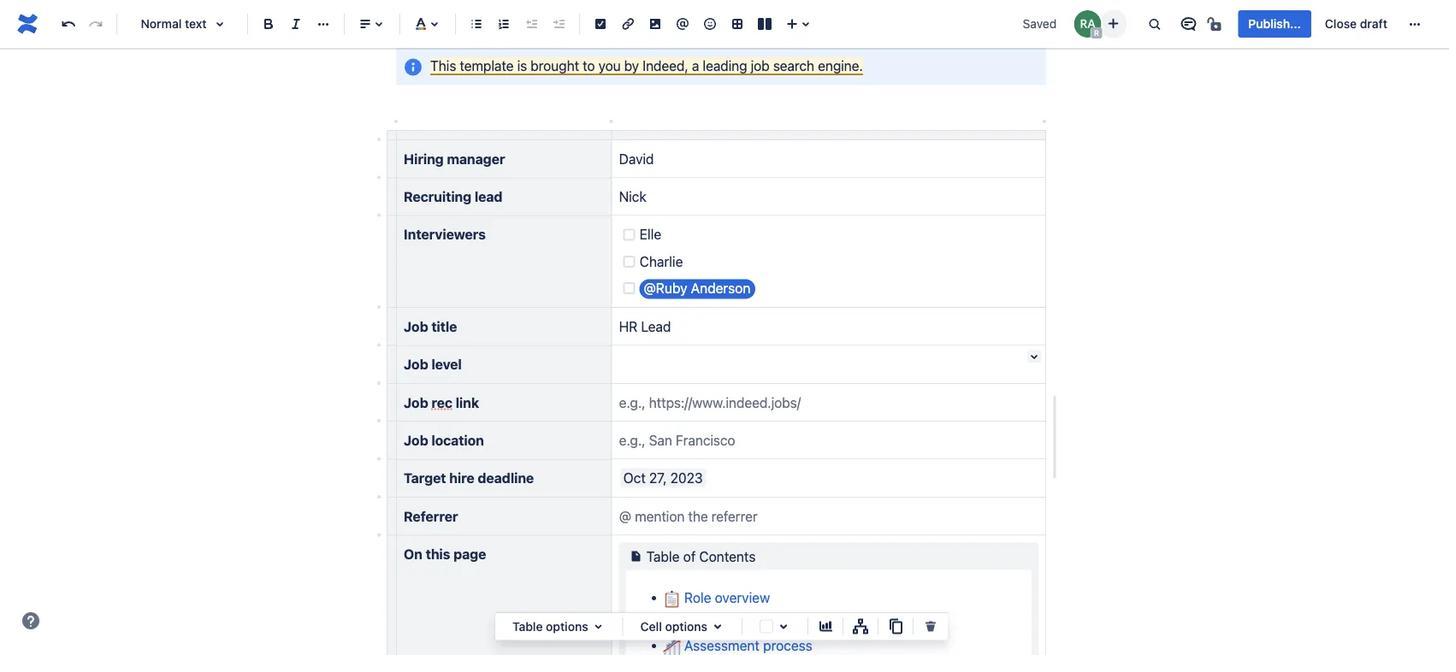 Task type: describe. For each thing, give the bounding box(es) containing it.
invite to edit image
[[1103, 13, 1124, 34]]

this
[[430, 57, 456, 74]]

undo ⌘z image
[[58, 14, 79, 34]]

2023
[[671, 470, 703, 487]]

italic ⌘i image
[[286, 14, 306, 34]]

profile
[[715, 614, 754, 630]]

more formatting image
[[313, 14, 334, 34]]

brought
[[531, 57, 579, 74]]

role overview
[[681, 590, 770, 606]]

draft
[[1360, 17, 1388, 31]]

no restrictions image
[[1206, 14, 1227, 34]]

job level
[[404, 356, 462, 373]]

find and replace image
[[1144, 14, 1165, 34]]

expand dropdown menu image for table options
[[588, 617, 609, 637]]

hr lead
[[619, 318, 671, 335]]

cell options
[[641, 620, 708, 634]]

this
[[426, 546, 450, 563]]

role for overview
[[684, 590, 711, 606]]

more image
[[1405, 14, 1426, 34]]

assessment
[[684, 637, 760, 654]]

options for cell options
[[665, 620, 708, 634]]

action item image
[[590, 14, 611, 34]]

template
[[460, 57, 514, 74]]

job location
[[404, 432, 484, 449]]

recruiting lead
[[404, 188, 503, 205]]

role overview link
[[664, 590, 770, 608]]

@ruby anderson
[[644, 280, 751, 297]]

level
[[432, 356, 462, 373]]

cell options button
[[630, 617, 735, 637]]

oct 27, 2023
[[624, 470, 703, 487]]

layouts image
[[755, 14, 775, 34]]

david
[[619, 150, 654, 167]]

job for job title
[[404, 318, 428, 335]]

on this page
[[404, 546, 486, 563]]

role profile link
[[664, 614, 754, 632]]

cell
[[641, 620, 662, 634]]

table options button
[[502, 617, 616, 637]]

assessment process
[[681, 637, 813, 654]]

job title
[[404, 318, 457, 335]]

elle
[[640, 226, 662, 243]]

text
[[185, 17, 207, 31]]

table of contents
[[647, 548, 756, 565]]

lead
[[475, 188, 503, 205]]

target
[[404, 470, 446, 487]]

of
[[683, 548, 696, 565]]

redo ⌘⇧z image
[[86, 14, 106, 34]]

cell background image
[[774, 617, 794, 637]]

page
[[454, 546, 486, 563]]

this template is brought to you by indeed, a leading job search engine.
[[430, 57, 863, 74]]

oct
[[624, 470, 646, 487]]

anderson
[[691, 280, 751, 297]]

title
[[432, 318, 457, 335]]

hr
[[619, 318, 638, 335]]

lead
[[641, 318, 671, 335]]

link image
[[618, 14, 638, 34]]

job for job location
[[404, 432, 428, 449]]

normal
[[141, 17, 182, 31]]

hiring
[[404, 150, 444, 167]]

charlie
[[640, 253, 683, 270]]

editable content region
[[369, 0, 1074, 655]]

publish...
[[1249, 17, 1301, 31]]

target hire deadline
[[404, 470, 534, 487]]

copy image
[[886, 617, 906, 637]]

table for table of contents
[[647, 548, 680, 565]]

location
[[432, 432, 484, 449]]

remove image
[[921, 617, 941, 637]]



Task type: locate. For each thing, give the bounding box(es) containing it.
emoji image
[[700, 14, 720, 34]]

overview
[[715, 590, 770, 606]]

recruiting
[[404, 188, 472, 205]]

outdent ⇧tab image
[[521, 14, 542, 34]]

expand dropdown menu image for cell options
[[708, 617, 728, 637]]

manage connected data image
[[851, 617, 871, 637]]

:roller_coaster: image
[[664, 639, 681, 655], [664, 639, 681, 655]]

role
[[684, 590, 711, 606], [684, 614, 711, 630]]

role profile
[[681, 614, 754, 630]]

role inside role profile link
[[684, 614, 711, 630]]

search
[[773, 57, 815, 74]]

close draft button
[[1315, 10, 1398, 38]]

table of contents image
[[626, 546, 647, 567]]

panel info image
[[403, 57, 424, 77]]

table options
[[513, 620, 588, 634]]

0 vertical spatial table
[[647, 548, 680, 565]]

bold ⌘b image
[[258, 14, 279, 34]]

1 role from the top
[[684, 590, 711, 606]]

2 job from the top
[[404, 356, 428, 373]]

leading
[[703, 57, 747, 74]]

job left rec
[[404, 394, 428, 411]]

ruby anderson image
[[1074, 10, 1102, 38]]

contents
[[699, 548, 756, 565]]

expand dropdown menu image
[[588, 617, 609, 637], [708, 617, 728, 637]]

hire
[[449, 470, 475, 487]]

role inside role overview link
[[684, 590, 711, 606]]

assessment process link
[[664, 637, 813, 655]]

:ok_hand: image
[[664, 615, 681, 632], [664, 615, 681, 632]]

table
[[647, 548, 680, 565], [513, 620, 543, 634]]

hiring manager
[[404, 150, 505, 167]]

2 expand dropdown menu image from the left
[[708, 617, 728, 637]]

process
[[763, 637, 813, 654]]

a
[[692, 57, 699, 74]]

comment icon image
[[1179, 14, 1199, 34]]

referrer
[[404, 508, 458, 525]]

:clipboard: image
[[664, 591, 681, 608], [664, 591, 681, 608]]

mention image
[[673, 14, 693, 34]]

on
[[404, 546, 423, 563]]

options right the cell
[[665, 620, 708, 634]]

chart image
[[815, 617, 836, 637]]

to
[[583, 57, 595, 74]]

job left title
[[404, 318, 428, 335]]

1 job from the top
[[404, 318, 428, 335]]

nick
[[619, 188, 647, 205]]

options inside popup button
[[546, 620, 588, 634]]

@ruby
[[644, 280, 688, 297]]

expand dropdown menu image left the cell
[[588, 617, 609, 637]]

add image, video, or file image
[[645, 14, 666, 34]]

0 horizontal spatial options
[[546, 620, 588, 634]]

2 options from the left
[[665, 620, 708, 634]]

interviewers
[[404, 226, 486, 243]]

expand dropdown menu image up assessment
[[708, 617, 728, 637]]

job up target at the bottom of page
[[404, 432, 428, 449]]

0 horizontal spatial table
[[513, 620, 543, 634]]

1 vertical spatial table
[[513, 620, 543, 634]]

0 vertical spatial role
[[684, 590, 711, 606]]

27,
[[649, 470, 667, 487]]

saved
[[1023, 17, 1057, 31]]

help image
[[21, 611, 41, 631]]

normal text button
[[124, 5, 240, 43]]

indent tab image
[[548, 14, 569, 34]]

options left the cell
[[546, 620, 588, 634]]

indeed,
[[643, 57, 689, 74]]

publish... button
[[1239, 10, 1312, 38]]

1 horizontal spatial expand dropdown menu image
[[708, 617, 728, 637]]

close draft
[[1325, 17, 1388, 31]]

align left image
[[355, 14, 376, 34]]

1 horizontal spatial options
[[665, 620, 708, 634]]

rec
[[432, 394, 453, 411]]

1 horizontal spatial table
[[647, 548, 680, 565]]

engine.
[[818, 57, 863, 74]]

role down role overview link
[[684, 614, 711, 630]]

is
[[517, 57, 527, 74]]

2 role from the top
[[684, 614, 711, 630]]

1 vertical spatial role
[[684, 614, 711, 630]]

job
[[404, 318, 428, 335], [404, 356, 428, 373], [404, 394, 428, 411], [404, 432, 428, 449]]

job
[[751, 57, 770, 74]]

numbered list ⌘⇧7 image
[[494, 14, 514, 34]]

options for table options
[[546, 620, 588, 634]]

role up role profile link
[[684, 590, 711, 606]]

4 job from the top
[[404, 432, 428, 449]]

job left the level
[[404, 356, 428, 373]]

job rec link
[[404, 394, 479, 411]]

close
[[1325, 17, 1357, 31]]

bullet list ⌘⇧8 image
[[466, 14, 487, 34]]

table for table options
[[513, 620, 543, 634]]

role for profile
[[684, 614, 711, 630]]

normal text
[[141, 17, 207, 31]]

1 options from the left
[[546, 620, 588, 634]]

confluence image
[[14, 10, 41, 38], [14, 10, 41, 38]]

manager
[[447, 150, 505, 167]]

job for job rec link
[[404, 394, 428, 411]]

0 horizontal spatial expand dropdown menu image
[[588, 617, 609, 637]]

options
[[546, 620, 588, 634], [665, 620, 708, 634]]

options inside dropdown button
[[665, 620, 708, 634]]

link
[[456, 394, 479, 411]]

table image
[[727, 14, 748, 34]]

by
[[624, 57, 639, 74]]

3 job from the top
[[404, 394, 428, 411]]

table inside main content area, start typing to enter text. text field
[[647, 548, 680, 565]]

you
[[599, 57, 621, 74]]

deadline
[[478, 470, 534, 487]]

job for job level
[[404, 356, 428, 373]]

Main content area, start typing to enter text. text field
[[386, 46, 1058, 655]]

1 expand dropdown menu image from the left
[[588, 617, 609, 637]]

table inside popup button
[[513, 620, 543, 634]]



Task type: vqa. For each thing, say whether or not it's contained in the screenshot.
topmost the Create
no



